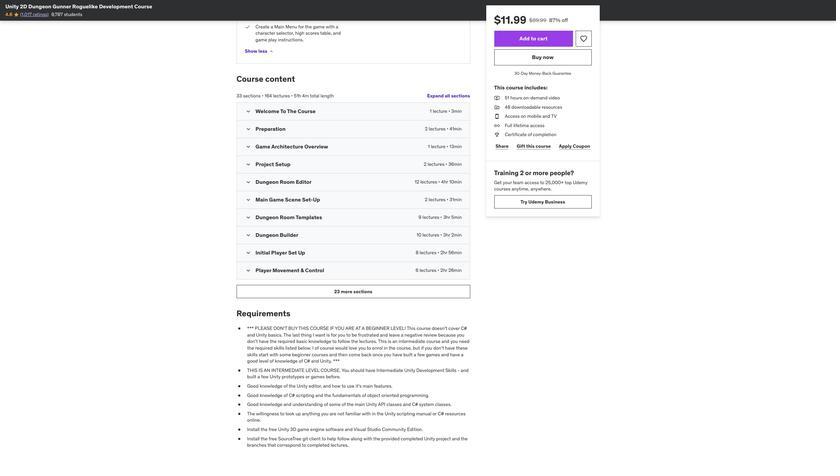 Task type: vqa. For each thing, say whether or not it's contained in the screenshot.
DevOps
no



Task type: locate. For each thing, give the bounding box(es) containing it.
business
[[545, 199, 565, 205]]

xsmall image
[[245, 24, 250, 30], [494, 104, 500, 111], [237, 326, 242, 332], [237, 367, 242, 374], [237, 383, 242, 390], [237, 392, 242, 399]]

2 room from the top
[[280, 214, 295, 221]]

2 vertical spatial good
[[247, 402, 259, 408]]

skills
[[274, 345, 284, 351], [247, 352, 258, 358]]

completed down client
[[307, 442, 330, 448]]

0 horizontal spatial udemy
[[528, 199, 544, 205]]

2 good from the top
[[247, 392, 259, 398]]

development left skills
[[416, 367, 444, 373]]

0 vertical spatial some
[[280, 352, 291, 358]]

in
[[321, 1, 324, 7], [384, 345, 388, 351], [372, 411, 376, 417]]

2 small image from the top
[[245, 268, 252, 274]]

• left 3min
[[449, 108, 450, 114]]

and inside the 'learn how to implement music in the game which is configurable for each dungeon room to play both ambient music and battle music.'
[[313, 14, 321, 20]]

1 horizontal spatial courses
[[494, 186, 511, 192]]

lectures. down frustrated
[[359, 339, 377, 345]]

help
[[327, 436, 336, 442]]

lectures right 8
[[420, 250, 437, 256]]

0 vertical spatial this
[[299, 326, 309, 332]]

1 horizontal spatial don't
[[433, 345, 444, 351]]

3 small image from the top
[[245, 144, 252, 150]]

7 small image from the top
[[245, 214, 252, 221]]

follow up would
[[338, 339, 350, 345]]

studio
[[367, 427, 381, 433]]

share
[[496, 143, 509, 149]]

sections right 23
[[353, 289, 372, 295]]

overview
[[304, 143, 328, 150]]

and inside install the free sourcetree git client to help follow along with the provided completed unity project and the branches that correspond to completed lectures.
[[452, 436, 460, 442]]

the left the set
[[445, 8, 452, 14]]

install the free unity 3d game engine software and visual studio community edition.
[[247, 427, 423, 433]]

0 vertical spatial for
[[301, 8, 306, 14]]

1 horizontal spatial add
[[520, 35, 530, 42]]

the inside the willingness to look up anything you are not familiar with in the unity scripting manual or c# resources online.
[[377, 411, 384, 417]]

0 vertical spatial add
[[368, 1, 376, 7]]

if
[[421, 345, 424, 351]]

to
[[280, 108, 286, 115]]

this up thing
[[299, 326, 309, 332]]

1 horizontal spatial scripting
[[397, 411, 415, 417]]

2 small image from the top
[[245, 126, 252, 133]]

how up 'good knowledge of c# scripting and the fundamentals of object oriented programming.'
[[332, 383, 341, 389]]

small image
[[245, 232, 252, 239], [245, 268, 252, 274]]

2 horizontal spatial this
[[494, 84, 505, 91]]

free for sourcetree
[[269, 436, 277, 442]]

0 vertical spatial don't
[[247, 339, 258, 345]]

• for dungeon builder
[[440, 232, 442, 238]]

2 vertical spatial player
[[256, 267, 271, 274]]

0 vertical spatial how
[[269, 1, 277, 7]]

install inside install the free sourcetree git client to help follow along with the provided completed unity project and the branches that correspond to completed lectures.
[[247, 436, 260, 442]]

install up branches
[[247, 436, 260, 442]]

anytime,
[[512, 186, 529, 192]]

dungeon up initial
[[256, 232, 279, 238]]

1 horizontal spatial or
[[433, 411, 437, 417]]

menu up volume at the left of the page
[[395, 1, 407, 7]]

back
[[543, 71, 552, 76]]

xsmall image for install the free unity 3d game engine software and visual studio community edition.
[[237, 427, 242, 433]]

and up look
[[284, 402, 291, 408]]

2 vertical spatial the
[[247, 411, 255, 417]]

at
[[356, 326, 361, 332]]

xsmall image for access on mobile and tv
[[494, 113, 500, 120]]

• for player movement & control
[[438, 268, 439, 274]]

2 2hr from the top
[[441, 268, 447, 274]]

scripting down classes
[[397, 411, 415, 417]]

buy now button
[[494, 49, 592, 65]]

0 horizontal spatial in
[[321, 1, 324, 7]]

1 room from the top
[[280, 179, 295, 185]]

menu for volume
[[395, 1, 407, 7]]

1 vertical spatial access
[[525, 180, 539, 186]]

0 vertical spatial completed
[[401, 436, 423, 442]]

1 vertical spatial 3hr
[[443, 232, 450, 238]]

and inside the create a main menu for the game with a character selector, high scores table, and game play instructions.
[[333, 30, 341, 36]]

which
[[256, 8, 268, 14]]

1 vertical spatial resources
[[445, 411, 466, 417]]

small image
[[245, 108, 252, 115], [245, 126, 252, 133], [245, 144, 252, 150], [245, 161, 252, 168], [245, 179, 252, 186], [245, 197, 252, 203], [245, 214, 252, 221], [245, 250, 252, 257]]

sections inside button
[[353, 289, 372, 295]]

1 horizontal spatial course
[[237, 74, 263, 84]]

follow right help
[[337, 436, 350, 442]]

xsmall image for the willingness to look up anything you are not familiar with in the unity scripting manual or c# resources online.
[[237, 411, 242, 417]]

game left scene
[[269, 196, 284, 203]]

1 horizontal spatial games
[[426, 352, 440, 358]]

1 vertical spatial in
[[384, 345, 388, 351]]

this inside *** please don't buy this course if you are at a beginner level! this course doesn't cover c# and unity basics.  the last thing i want is for you to be frustrated and leave a negative review because you don't have the required basic knowledge to follow the lectures.  this is an intermediate course and you need the required skills listed below.  i of course would love you to enrol in the course, but if you don't have these skills start with some beginner courses and then come back once you have built a few games and have a good level of knowledge of c# and unity.  ***
[[299, 326, 309, 332]]

resources up tv
[[542, 104, 562, 110]]

set
[[288, 250, 297, 256]]

0 horizontal spatial this
[[378, 339, 387, 345]]

1 vertical spatial room
[[280, 214, 295, 221]]

project
[[256, 161, 274, 168]]

0 vertical spatial the
[[287, 108, 297, 115]]

good for good knowledge and understanding of some of the main unity api classes and c# system classes.
[[247, 402, 259, 408]]

*** down then
[[333, 358, 340, 364]]

for left each
[[301, 8, 306, 14]]

lecture for game architecture overview
[[431, 144, 446, 150]]

a inside the this is an intermediate level course.  you should have intermediate unity development skills - and built a few unity prototypes or games before.
[[258, 374, 260, 380]]

to inside add a pause menu to adjust the music and sound effect volume levels, and save the set levels using player preferences.
[[408, 1, 412, 7]]

start
[[259, 352, 269, 358]]

a inside add a pause menu to adjust the music and sound effect volume levels, and save the set levels using player preferences.
[[378, 1, 380, 7]]

anywhere.
[[531, 186, 552, 192]]

1 vertical spatial add
[[520, 35, 530, 42]]

lectures for preparation
[[429, 126, 446, 132]]

lectures left 41min
[[429, 126, 446, 132]]

unity inside *** please don't buy this course if you are at a beginner level! this course doesn't cover c# and unity basics.  the last thing i want is for you to be frustrated and leave a negative review because you don't have the required basic knowledge to follow the lectures.  this is an intermediate course and you need the required skills listed below.  i of course would love you to enrol in the course, but if you don't have these skills start with some beginner courses and then come back once you have built a few games and have a good level of knowledge of c# and unity.  ***
[[256, 332, 267, 338]]

164
[[265, 93, 272, 99]]

cart
[[538, 35, 548, 42]]

0 horizontal spatial scripting
[[296, 392, 314, 398]]

development inside the this is an intermediate level course.  you should have intermediate unity development skills - and built a few unity prototypes or games before.
[[416, 367, 444, 373]]

the down the be
[[351, 339, 358, 345]]

1 horizontal spatial how
[[332, 383, 341, 389]]

templates
[[296, 214, 322, 221]]

up
[[313, 196, 320, 203], [298, 250, 305, 256]]

set
[[453, 8, 459, 14]]

have down course,
[[393, 352, 402, 358]]

0 horizontal spatial skills
[[247, 352, 258, 358]]

0 horizontal spatial is
[[269, 8, 272, 14]]

some down listed
[[280, 352, 291, 358]]

0 vertical spatial menu
[[395, 1, 407, 7]]

1 vertical spatial scripting
[[397, 411, 415, 417]]

good for good knowledge of c# scripting and the fundamentals of object oriented programming.
[[247, 392, 259, 398]]

you
[[335, 326, 345, 332]]

10 lectures • 3hr 2min
[[417, 232, 462, 238]]

xsmall image for this is an intermediate level course.  you should have intermediate unity development skills - and built a few unity prototypes or games before.
[[237, 367, 242, 374]]

0 vertical spatial main
[[363, 383, 373, 389]]

1 vertical spatial small image
[[245, 268, 252, 274]]

xsmall image inside show less button
[[269, 49, 274, 54]]

learn how to implement music in the game which is configurable for each dungeon room to play both ambient music and battle music.
[[256, 1, 349, 20]]

1 vertical spatial few
[[261, 374, 269, 380]]

courses up unity.
[[312, 352, 328, 358]]

negative
[[405, 332, 423, 338]]

0 vertical spatial up
[[313, 196, 320, 203]]

1 vertical spatial free
[[269, 436, 277, 442]]

0 vertical spatial or
[[525, 169, 531, 177]]

of down prototypes
[[284, 383, 288, 389]]

now
[[543, 54, 554, 61]]

• for project setup
[[446, 161, 447, 167]]

small image for player
[[245, 268, 252, 274]]

1 vertical spatial completed
[[307, 442, 330, 448]]

using
[[381, 14, 392, 20]]

in up studio
[[372, 411, 376, 417]]

required up start
[[255, 345, 273, 351]]

this left is
[[247, 367, 257, 373]]

1 vertical spatial up
[[298, 250, 305, 256]]

are
[[330, 411, 336, 417]]

add inside add a pause menu to adjust the music and sound effect volume levels, and save the set levels using player preferences.
[[368, 1, 376, 7]]

small image for main game scene set-up
[[245, 197, 252, 203]]

ambient
[[281, 14, 298, 20]]

• for initial player set up
[[438, 250, 439, 256]]

good
[[247, 358, 258, 364]]

for inside the create a main menu for the game with a character selector, high scores table, and game play instructions.
[[298, 24, 304, 30]]

development right roguelike
[[99, 3, 133, 10]]

10
[[417, 232, 421, 238]]

4 small image from the top
[[245, 161, 252, 168]]

2 horizontal spatial or
[[525, 169, 531, 177]]

to left look
[[280, 411, 284, 417]]

0 horizontal spatial add
[[368, 1, 376, 7]]

cover
[[448, 326, 460, 332]]

6 lectures • 2hr 26min
[[416, 268, 462, 274]]

• for main game scene set-up
[[447, 197, 448, 203]]

free inside install the free sourcetree git client to help follow along with the provided completed unity project and the branches that correspond to completed lectures.
[[269, 436, 277, 442]]

thing
[[301, 332, 312, 338]]

xsmall image for certificate of completion
[[494, 132, 500, 138]]

23
[[334, 289, 340, 295]]

lectures for dungeon room templates
[[423, 214, 439, 220]]

3 good from the top
[[247, 402, 259, 408]]

to inside the willingness to look up anything you are not familiar with in the unity scripting manual or c# resources online.
[[280, 411, 284, 417]]

0 horizontal spatial this
[[247, 367, 257, 373]]

or
[[525, 169, 531, 177], [306, 374, 310, 380], [433, 411, 437, 417]]

play inside the create a main menu for the game with a character selector, high scores table, and game play instructions.
[[268, 37, 277, 43]]

don't down please
[[247, 339, 258, 345]]

1 vertical spatial skills
[[247, 352, 258, 358]]

resources inside the willingness to look up anything you are not familiar with in the unity scripting manual or c# resources online.
[[445, 411, 466, 417]]

lectures. inside *** please don't buy this course if you are at a beginner level! this course doesn't cover c# and unity basics.  the last thing i want is for you to be frustrated and leave a negative review because you don't have the required basic knowledge to follow the lectures.  this is an intermediate course and you need the required skills listed below.  i of course would love you to enrol in the course, but if you don't have these skills start with some beginner courses and then come back once you have built a few games and have a good level of knowledge of c# and unity.  ***
[[359, 339, 377, 345]]

for inside *** please don't buy this course if you are at a beginner level! this course doesn't cover c# and unity basics.  the last thing i want is for you to be frustrated and leave a negative review because you don't have the required basic knowledge to follow the lectures.  this is an intermediate course and you need the required skills listed below.  i of course would love you to enrol in the course, but if you don't have these skills start with some beginner courses and then come back once you have built a few games and have a good level of knowledge of c# and unity.  ***
[[331, 332, 337, 338]]

udemy right try
[[528, 199, 544, 205]]

for down if
[[331, 332, 337, 338]]

0 horizontal spatial resources
[[445, 411, 466, 417]]

1 vertical spatial or
[[306, 374, 310, 380]]

more up anywhere.
[[533, 169, 548, 177]]

0 vertical spatial follow
[[338, 339, 350, 345]]

0 vertical spatial this
[[494, 84, 505, 91]]

***
[[247, 326, 254, 332], [333, 358, 340, 364]]

9,787 students
[[51, 11, 82, 17]]

• left 41min
[[447, 126, 449, 132]]

each
[[307, 8, 317, 14]]

to left the be
[[346, 332, 351, 338]]

xsmall image for good knowledge and understanding of some of the main unity api classes and c# system classes.
[[237, 402, 242, 408]]

• for preparation
[[447, 126, 449, 132]]

games inside the this is an intermediate level course.  you should have intermediate unity development skills - and built a few unity prototypes or games before.
[[311, 374, 325, 380]]

1 vertical spatial player
[[271, 250, 287, 256]]

with inside install the free sourcetree git client to help follow along with the provided completed unity project and the branches that correspond to completed lectures.
[[364, 436, 372, 442]]

unity down classes
[[385, 411, 396, 417]]

main
[[363, 383, 373, 389], [355, 402, 365, 408]]

character
[[256, 30, 275, 36]]

and up unity.
[[329, 352, 337, 358]]

0 vertical spatial small image
[[245, 232, 252, 239]]

• left 4hr
[[438, 179, 440, 185]]

2 down 12 lectures • 4hr 10min
[[425, 197, 428, 203]]

lectures. down help
[[331, 442, 349, 448]]

the right "to"
[[287, 108, 297, 115]]

0 horizontal spatial development
[[99, 3, 133, 10]]

*** please don't buy this course if you are at a beginner level! this course doesn't cover c# and unity basics.  the last thing i want is for you to be frustrated and leave a negative review because you don't have the required basic knowledge to follow the lectures.  this is an intermediate course and you need the required skills listed below.  i of course would love you to enrol in the course, but if you don't have these skills start with some beginner courses and then come back once you have built a few games and have a good level of knowledge of c# and unity.  ***
[[247, 326, 470, 364]]

the up good
[[247, 345, 254, 351]]

1 vertical spatial how
[[332, 383, 341, 389]]

anything
[[302, 411, 320, 417]]

and up level
[[311, 358, 319, 364]]

main up familiar
[[355, 402, 365, 408]]

0 vertical spatial few
[[417, 352, 425, 358]]

0 vertical spatial 3hr
[[443, 214, 450, 220]]

in up dungeon
[[321, 1, 324, 7]]

main inside the create a main menu for the game with a character selector, high scores table, and game play instructions.
[[274, 24, 284, 30]]

off
[[562, 17, 568, 23]]

6 small image from the top
[[245, 197, 252, 203]]

0 horizontal spatial main
[[256, 196, 268, 203]]

knowledge for the
[[260, 383, 283, 389]]

1 horizontal spatial udemy
[[573, 180, 588, 186]]

1 horizontal spatial more
[[533, 169, 548, 177]]

required up listed
[[278, 339, 295, 345]]

2 horizontal spatial sections
[[451, 93, 470, 99]]

implement
[[284, 1, 306, 7]]

expand all sections
[[427, 93, 470, 99]]

player
[[393, 14, 406, 20], [271, 250, 287, 256], [256, 267, 271, 274]]

0 vertical spatial 2hr
[[441, 250, 447, 256]]

to inside training 2 or more people? get your team access to 25,000+ top udemy courses anytime, anywhere.
[[540, 180, 544, 186]]

this
[[494, 84, 505, 91], [407, 326, 416, 332], [378, 339, 387, 345]]

0 horizontal spatial completed
[[307, 442, 330, 448]]

0 vertical spatial resources
[[542, 104, 562, 110]]

2 install from the top
[[247, 436, 260, 442]]

how inside the 'learn how to implement music in the game which is configurable for each dungeon room to play both ambient music and battle music.'
[[269, 1, 277, 7]]

unity down please
[[256, 332, 267, 338]]

people?
[[550, 169, 574, 177]]

good
[[247, 383, 259, 389], [247, 392, 259, 398], [247, 402, 259, 408]]

few inside the this is an intermediate level course.  you should have intermediate unity development skills - and built a few unity prototypes or games before.
[[261, 374, 269, 380]]

dungeon for dungeon room templates
[[256, 214, 279, 221]]

community
[[382, 427, 406, 433]]

c# inside the willingness to look up anything you are not familiar with in the unity scripting manual or c# resources online.
[[438, 411, 444, 417]]

a down 'level!'
[[401, 332, 403, 338]]

you left are
[[321, 411, 329, 417]]

1 horizontal spatial development
[[416, 367, 444, 373]]

• for game architecture overview
[[447, 144, 448, 150]]

system
[[419, 402, 434, 408]]

provided
[[381, 436, 400, 442]]

that
[[268, 442, 276, 448]]

or down level
[[306, 374, 310, 380]]

to down git
[[302, 442, 306, 448]]

table,
[[320, 30, 332, 36]]

is left an
[[388, 339, 391, 345]]

classes
[[387, 402, 402, 408]]

1 vertical spatial lectures.
[[331, 442, 349, 448]]

xsmall image
[[269, 49, 274, 54], [494, 95, 500, 101], [494, 113, 500, 120], [494, 122, 500, 129], [494, 132, 500, 138], [237, 402, 242, 408], [237, 411, 242, 417], [237, 427, 242, 433], [237, 436, 242, 442]]

few
[[417, 352, 425, 358], [261, 374, 269, 380]]

1 vertical spatial lecture
[[431, 144, 446, 150]]

1 small image from the top
[[245, 232, 252, 239]]

you inside the willingness to look up anything you are not familiar with in the unity scripting manual or c# resources online.
[[321, 411, 329, 417]]

for inside the 'learn how to implement music in the game which is configurable for each dungeon room to play both ambient music and battle music.'
[[301, 8, 306, 14]]

correspond
[[277, 442, 301, 448]]

1 free from the top
[[269, 427, 277, 433]]

0 vertical spatial 1
[[430, 108, 432, 114]]

0 vertical spatial game
[[256, 143, 270, 150]]

access down the mobile
[[530, 122, 545, 128]]

more inside button
[[341, 289, 352, 295]]

1 vertical spatial games
[[311, 374, 325, 380]]

0 horizontal spatial don't
[[247, 339, 258, 345]]

1 good from the top
[[247, 383, 259, 389]]

in inside *** please don't buy this course if you are at a beginner level! this course doesn't cover c# and unity basics.  the last thing i want is for you to be frustrated and leave a negative review because you don't have the required basic knowledge to follow the lectures.  this is an intermediate course and you need the required skills listed below.  i of course would love you to enrol in the course, but if you don't have these skills start with some beginner courses and then come back once you have built a few games and have a good level of knowledge of c# and unity.  ***
[[384, 345, 388, 351]]

access inside training 2 or more people? get your team access to 25,000+ top udemy courses anytime, anywhere.
[[525, 180, 539, 186]]

game inside the 'learn how to implement music in the game which is configurable for each dungeon room to play both ambient music and battle music.'
[[333, 1, 345, 7]]

1 vertical spatial 1
[[428, 144, 430, 150]]

0 vertical spatial built
[[404, 352, 413, 358]]

menu inside the create a main menu for the game with a character selector, high scores table, and game play instructions.
[[286, 24, 297, 30]]

built down good
[[247, 374, 256, 380]]

lectures right 164
[[273, 93, 290, 99]]

effect
[[382, 8, 394, 14]]

intermediate
[[271, 367, 305, 373]]

1 3hr from the top
[[443, 214, 450, 220]]

apply coupon
[[559, 143, 590, 149]]

the down buy
[[284, 332, 291, 338]]

1 vertical spatial courses
[[312, 352, 328, 358]]

money-
[[529, 71, 543, 76]]

add for add to cart
[[520, 35, 530, 42]]

1 vertical spatial the
[[284, 332, 291, 338]]

2hr for player movement & control
[[441, 268, 447, 274]]

is
[[269, 8, 272, 14], [327, 332, 330, 338], [388, 339, 391, 345]]

the up dungeon
[[325, 1, 332, 7]]

1 vertical spatial ***
[[333, 358, 340, 364]]

this inside the this is an intermediate level course.  you should have intermediate unity development skills - and built a few unity prototypes or games before.
[[247, 367, 257, 373]]

lectures for main game scene set-up
[[429, 197, 446, 203]]

1 horizontal spatial some
[[329, 402, 341, 408]]

1 horizontal spatial main
[[274, 24, 284, 30]]

a down is
[[258, 374, 260, 380]]

main right it's on the left bottom
[[363, 383, 373, 389]]

sections for 23 more sections
[[353, 289, 372, 295]]

to up anywhere.
[[540, 180, 544, 186]]

built inside *** please don't buy this course if you are at a beginner level! this course doesn't cover c# and unity basics.  the last thing i want is for you to be frustrated and leave a negative review because you don't have the required basic knowledge to follow the lectures.  this is an intermediate course and you need the required skills listed below.  i of course would love you to enrol in the course, but if you don't have these skills start with some beginner courses and then come back once you have built a few games and have a good level of knowledge of c# and unity.  ***
[[404, 352, 413, 358]]

2hr left 56min
[[441, 250, 447, 256]]

configurable
[[273, 8, 299, 14]]

the inside the 'learn how to implement music in the game which is configurable for each dungeon room to play both ambient music and battle music.'
[[325, 1, 332, 7]]

0 horizontal spatial some
[[280, 352, 291, 358]]

play for is
[[261, 14, 269, 20]]

2 up 12 lectures • 4hr 10min
[[424, 161, 427, 167]]

1 horizontal spatial lectures.
[[359, 339, 377, 345]]

12 lectures • 4hr 10min
[[415, 179, 462, 185]]

1 horizontal spatial sections
[[353, 289, 372, 295]]

2hr
[[441, 250, 447, 256], [441, 268, 447, 274]]

for up high
[[298, 24, 304, 30]]

xsmall image for 48 downloadable resources
[[494, 104, 500, 111]]

lectures right 12
[[420, 179, 437, 185]]

1 vertical spatial good
[[247, 392, 259, 398]]

good up online.
[[247, 402, 259, 408]]

game up the scores
[[313, 24, 325, 30]]

1 2hr from the top
[[441, 250, 447, 256]]

install down online.
[[247, 427, 260, 433]]

menu inside add a pause menu to adjust the music and sound effect volume levels, and save the set levels using player preferences.
[[395, 1, 407, 7]]

main up the 'selector,'
[[274, 24, 284, 30]]

0 horizontal spatial built
[[247, 374, 256, 380]]

2 3hr from the top
[[443, 232, 450, 238]]

1 vertical spatial for
[[298, 24, 304, 30]]

good down good
[[247, 383, 259, 389]]

&
[[301, 267, 304, 274]]

0 horizontal spatial menu
[[286, 24, 297, 30]]

add to cart
[[520, 35, 548, 42]]

31min
[[450, 197, 462, 203]]

dungeon for dungeon room editor
[[256, 179, 279, 185]]

1 vertical spatial main
[[256, 196, 268, 203]]

xsmall image for good knowledge of c# scripting and the fundamentals of object oriented programming.
[[237, 392, 242, 399]]

with
[[326, 24, 335, 30], [270, 352, 278, 358], [362, 411, 371, 417], [364, 436, 372, 442]]

1 install from the top
[[247, 427, 260, 433]]

c#
[[461, 326, 467, 332], [304, 358, 310, 364], [289, 392, 295, 398], [412, 402, 418, 408], [438, 411, 444, 417]]

demand
[[531, 95, 548, 101]]

course,
[[397, 345, 412, 351]]

beginner
[[292, 352, 311, 358]]

0 horizontal spatial courses
[[312, 352, 328, 358]]

• for dungeon room editor
[[438, 179, 440, 185]]

more right 23
[[341, 289, 352, 295]]

1 small image from the top
[[245, 108, 252, 115]]

1 vertical spatial built
[[247, 374, 256, 380]]

add inside button
[[520, 35, 530, 42]]

2 horizontal spatial in
[[384, 345, 388, 351]]

5 small image from the top
[[245, 179, 252, 186]]

the inside the willingness to look up anything you are not familiar with in the unity scripting manual or c# resources online.
[[247, 411, 255, 417]]

small image for initial player set up
[[245, 250, 252, 257]]

2 free from the top
[[269, 436, 277, 442]]

try udemy business
[[521, 199, 565, 205]]

or inside training 2 or more people? get your team access to 25,000+ top udemy courses anytime, anywhere.
[[525, 169, 531, 177]]

to
[[278, 1, 282, 7], [408, 1, 412, 7], [256, 14, 260, 20], [531, 35, 536, 42], [540, 180, 544, 186], [346, 332, 351, 338], [332, 339, 337, 345], [367, 345, 371, 351], [342, 383, 346, 389], [280, 411, 284, 417], [322, 436, 326, 442], [302, 442, 306, 448]]

• for welcome to the course
[[449, 108, 450, 114]]

in right enrol
[[384, 345, 388, 351]]

save
[[434, 8, 444, 14]]

and left tv
[[543, 113, 550, 119]]

2d
[[20, 3, 27, 10]]

few inside *** please don't buy this course if you are at a beginner level! this course doesn't cover c# and unity basics.  the last thing i want is for you to be frustrated and leave a negative review because you don't have the required basic knowledge to follow the lectures.  this is an intermediate course and you need the required skills listed below.  i of course would love you to enrol in the course, but if you don't have these skills start with some beginner courses and then come back once you have built a few games and have a good level of knowledge of c# and unity.  ***
[[417, 352, 425, 358]]

and right -
[[461, 367, 469, 373]]

to left cart
[[531, 35, 536, 42]]

0 vertical spatial is
[[269, 8, 272, 14]]

0 vertical spatial free
[[269, 427, 277, 433]]

skills left listed
[[274, 345, 284, 351]]

0 vertical spatial udemy
[[573, 180, 588, 186]]

play down character
[[268, 37, 277, 43]]

sections inside dropdown button
[[451, 93, 470, 99]]

completed down edition.
[[401, 436, 423, 442]]

1 vertical spatial main
[[355, 402, 365, 408]]

2hr for initial player set up
[[441, 250, 447, 256]]

don't down because on the bottom right
[[433, 345, 444, 351]]

1 vertical spatial don't
[[433, 345, 444, 351]]

install for install the free unity 3d game engine software and visual studio community edition.
[[247, 427, 260, 433]]

$11.99 $89.99 87% off
[[494, 13, 568, 27]]

play inside the 'learn how to implement music in the game which is configurable for each dungeon room to play both ambient music and battle music.'
[[261, 14, 269, 20]]

8 small image from the top
[[245, 250, 252, 257]]

length
[[321, 93, 334, 99]]

engine
[[310, 427, 325, 433]]

built inside the this is an intermediate level course.  you should have intermediate unity development skills - and built a few unity prototypes or games before.
[[247, 374, 256, 380]]



Task type: describe. For each thing, give the bounding box(es) containing it.
2 inside training 2 or more people? get your team access to 25,000+ top udemy courses anytime, anywhere.
[[520, 169, 524, 177]]

menu for high
[[286, 24, 297, 30]]

1 horizontal spatial this
[[407, 326, 416, 332]]

you
[[342, 367, 349, 373]]

gift
[[517, 143, 525, 149]]

an
[[264, 367, 270, 373]]

xsmall image for install the free sourcetree git client to help follow along with the provided completed unity project and the branches that correspond to completed lectures.
[[237, 436, 242, 442]]

udemy inside training 2 or more people? get your team access to 25,000+ top udemy courses anytime, anywhere.
[[573, 180, 588, 186]]

includes:
[[525, 84, 548, 91]]

install the free sourcetree git client to help follow along with the provided completed unity project and the branches that correspond to completed lectures.
[[247, 436, 468, 448]]

you up the 'back'
[[358, 345, 366, 351]]

0 horizontal spatial up
[[298, 250, 305, 256]]

downloadable
[[512, 104, 541, 110]]

unity down an
[[270, 374, 281, 380]]

0 vertical spatial i
[[313, 332, 314, 338]]

pause
[[381, 1, 394, 7]]

2 lectures • 36min
[[424, 161, 462, 167]]

add a pause menu to adjust the music and sound effect volume levels, and save the set levels using player preferences.
[[368, 1, 459, 20]]

0 horizontal spatial sections
[[243, 93, 261, 99]]

a down "but" at the bottom
[[414, 352, 416, 358]]

setup
[[275, 161, 291, 168]]

not
[[337, 411, 344, 417]]

software
[[326, 427, 344, 433]]

c# down beginner
[[304, 358, 310, 364]]

in inside the 'learn how to implement music in the game which is configurable for each dungeon room to play both ambient music and battle music.'
[[321, 1, 324, 7]]

scene
[[285, 196, 301, 203]]

mobile
[[527, 113, 541, 119]]

have down please
[[259, 339, 269, 345]]

training 2 or more people? get your team access to 25,000+ top udemy courses anytime, anywhere.
[[494, 169, 588, 192]]

a
[[362, 326, 365, 332]]

-
[[458, 367, 460, 373]]

level!
[[391, 326, 406, 332]]

1 for game architecture overview
[[428, 144, 430, 150]]

guarantee
[[553, 71, 571, 76]]

game down character
[[256, 37, 267, 43]]

course.
[[321, 367, 341, 373]]

full
[[505, 122, 512, 128]]

to left use
[[342, 383, 346, 389]]

1 lecture • 3min
[[430, 108, 462, 114]]

knowledge for c#
[[260, 392, 283, 398]]

course up hours
[[506, 84, 523, 91]]

3hr for dungeon room templates
[[443, 214, 450, 220]]

oriented
[[382, 392, 399, 398]]

small image for project setup
[[245, 161, 252, 168]]

add for add a pause menu to adjust the music and sound effect volume levels, and save the set levels using player preferences.
[[368, 1, 376, 7]]

2min
[[451, 232, 462, 238]]

to up configurable
[[278, 1, 282, 7]]

below.
[[298, 345, 311, 351]]

install for install the free sourcetree git client to help follow along with the provided completed unity project and the branches that correspond to completed lectures.
[[247, 436, 260, 442]]

it's
[[356, 383, 362, 389]]

with inside the create a main menu for the game with a character selector, high scores table, and game play instructions.
[[326, 24, 335, 30]]

to inside button
[[531, 35, 536, 42]]

to down the which
[[256, 14, 260, 20]]

the down studio
[[373, 436, 380, 442]]

apply coupon button
[[558, 140, 592, 153]]

small image for dungeon room templates
[[245, 214, 252, 221]]

0 vertical spatial development
[[99, 3, 133, 10]]

the right project
[[461, 436, 468, 442]]

room for templates
[[280, 214, 295, 221]]

access
[[505, 113, 520, 119]]

0 horizontal spatial required
[[255, 345, 273, 351]]

1 horizontal spatial ***
[[333, 358, 340, 364]]

small image for game architecture overview
[[245, 144, 252, 150]]

you right if
[[425, 345, 432, 351]]

4hr
[[441, 179, 448, 185]]

xsmall image for 51 hours on-demand video
[[494, 95, 500, 101]]

1 horizontal spatial is
[[327, 332, 330, 338]]

course up review
[[417, 326, 431, 332]]

be
[[352, 332, 357, 338]]

free for unity
[[269, 427, 277, 433]]

students
[[64, 11, 82, 17]]

and down "good knowledge of the unity editor, and how to use it's main features."
[[315, 392, 323, 398]]

course down review
[[426, 339, 441, 345]]

of down beginner
[[299, 358, 303, 364]]

and up skills
[[441, 352, 449, 358]]

of left object
[[362, 392, 366, 398]]

unity down object
[[366, 402, 377, 408]]

3hr for dungeon builder
[[443, 232, 450, 238]]

and down because on the bottom right
[[442, 339, 449, 345]]

56min
[[449, 250, 462, 256]]

unity down prototypes
[[297, 383, 308, 389]]

music up each
[[307, 1, 319, 7]]

0 vertical spatial access
[[530, 122, 545, 128]]

the up familiar
[[347, 402, 354, 408]]

of right level
[[270, 358, 274, 364]]

lectures. inside install the free sourcetree git client to help follow along with the provided completed unity project and the branches that correspond to completed lectures.
[[331, 442, 349, 448]]

4.6
[[5, 11, 12, 17]]

8 lectures • 2hr 56min
[[416, 250, 462, 256]]

and down beginner
[[380, 332, 388, 338]]

xsmall image for full lifetime access
[[494, 122, 500, 129]]

player inside add a pause menu to adjust the music and sound effect volume levels, and save the set levels using player preferences.
[[393, 14, 406, 20]]

lectures for initial player set up
[[420, 250, 437, 256]]

unity right intermediate
[[404, 367, 415, 373]]

lectures for player movement & control
[[420, 268, 437, 274]]

30-day money-back guarantee
[[515, 71, 571, 76]]

0 vertical spatial skills
[[274, 345, 284, 351]]

c# down programming.
[[412, 402, 418, 408]]

these
[[456, 345, 468, 351]]

2 lectures • 31min
[[425, 197, 462, 203]]

frustrated
[[358, 332, 379, 338]]

level
[[306, 367, 319, 373]]

some inside *** please don't buy this course if you are at a beginner level! this course doesn't cover c# and unity basics.  the last thing i want is for you to be frustrated and leave a negative review because you don't have the required basic knowledge to follow the lectures.  this is an intermediate course and you need the required skills listed below.  i of course would love you to enrol in the course, but if you don't have these skills start with some beginner courses and then come back once you have built a few games and have a good level of knowledge of c# and unity.  ***
[[280, 352, 291, 358]]

music down each
[[299, 14, 312, 20]]

a down music.
[[336, 24, 338, 30]]

have left these
[[445, 345, 455, 351]]

of right below.
[[315, 345, 319, 351]]

87%
[[549, 17, 561, 23]]

a up character
[[271, 24, 273, 30]]

c# up understanding
[[289, 392, 295, 398]]

music inside add a pause menu to adjust the music and sound effect volume levels, and save the set levels using player preferences.
[[435, 1, 447, 7]]

1 vertical spatial course
[[237, 74, 263, 84]]

client
[[309, 436, 321, 442]]

6
[[416, 268, 419, 274]]

• left 164
[[262, 93, 264, 99]]

with inside the willingness to look up anything you are not familiar with in the unity scripting manual or c# resources online.
[[362, 411, 371, 417]]

beginner
[[366, 326, 390, 332]]

unity inside install the free sourcetree git client to help follow along with the provided completed unity project and the branches that correspond to completed lectures.
[[424, 436, 435, 442]]

the up branches
[[261, 436, 268, 442]]

48 downloadable resources
[[505, 104, 562, 110]]

2 for main game scene set-up
[[425, 197, 428, 203]]

dungeon for dungeon builder
[[256, 232, 279, 238]]

small image for preparation
[[245, 126, 252, 133]]

use
[[347, 383, 355, 389]]

tv
[[551, 113, 557, 119]]

unity up 4.6
[[5, 3, 19, 10]]

have inside the this is an intermediate level course.  you should have intermediate unity development skills - and built a few unity prototypes or games before.
[[366, 367, 375, 373]]

gift this course link
[[515, 140, 552, 153]]

small image for dungeon
[[245, 232, 252, 239]]

but
[[413, 345, 420, 351]]

or inside the this is an intermediate level course.  you should have intermediate unity development skills - and built a few unity prototypes or games before.
[[306, 374, 310, 380]]

up
[[296, 411, 301, 417]]

show less button
[[245, 45, 274, 58]]

xsmall image for *** please don't buy this course if you are at a beginner level! this course doesn't cover c# and unity basics.  the last thing i want is for you to be frustrated and leave a negative review because you don't have the required basic knowledge to follow the lectures.  this is an intermediate course and you need the required skills listed below.  i of course would love you to enrol in the course, but if you don't have these skills start with some beginner courses and then come back once you have built a few games and have a good level of knowledge of c# and unity.  ***
[[237, 326, 242, 332]]

the inside *** please don't buy this course if you are at a beginner level! this course doesn't cover c# and unity basics.  the last thing i want is for you to be frustrated and leave a negative review because you don't have the required basic knowledge to follow the lectures.  this is an intermediate course and you need the required skills listed below.  i of course would love you to enrol in the course, but if you don't have these skills start with some beginner courses and then come back once you have built a few games and have a good level of knowledge of c# and unity.  ***
[[284, 332, 291, 338]]

9,787
[[51, 11, 63, 17]]

0 vertical spatial scripting
[[296, 392, 314, 398]]

you down because on the bottom right
[[451, 339, 458, 345]]

sourcetree
[[278, 436, 301, 442]]

the down "good knowledge of the unity editor, and how to use it's main features."
[[324, 392, 331, 398]]

knowledge for understanding
[[260, 402, 283, 408]]

2 vertical spatial this
[[378, 339, 387, 345]]

and left save
[[425, 8, 433, 14]]

of down 'good knowledge of c# scripting and the fundamentals of object oriented programming.'
[[324, 402, 328, 408]]

get
[[494, 180, 502, 186]]

xsmall image for create a main menu for the game with a character selector, high scores table, and game play instructions.
[[245, 24, 250, 30]]

follow inside install the free sourcetree git client to help follow along with the provided completed unity project and the branches that correspond to completed lectures.
[[337, 436, 350, 442]]

1 vertical spatial udemy
[[528, 199, 544, 205]]

fundamentals
[[332, 392, 361, 398]]

familiar
[[346, 411, 361, 417]]

games inside *** please don't buy this course if you are at a beginner level! this course doesn't cover c# and unity basics.  the last thing i want is for you to be frustrated and leave a negative review because you don't have the required basic knowledge to follow the lectures.  this is an intermediate course and you need the required skills listed below.  i of course would love you to enrol in the course, but if you don't have these skills start with some beginner courses and then come back once you have built a few games and have a good level of knowledge of c# and unity.  ***
[[426, 352, 440, 358]]

good for good knowledge of the unity editor, and how to use it's main features.
[[247, 383, 259, 389]]

welcome to the course
[[256, 108, 316, 115]]

listed
[[285, 345, 297, 351]]

sections for expand all sections
[[451, 93, 470, 99]]

lectures for dungeon room editor
[[420, 179, 437, 185]]

with inside *** please don't buy this course if you are at a beginner level! this course doesn't cover c# and unity basics.  the last thing i want is for you to be frustrated and leave a negative review because you don't have the required basic knowledge to follow the lectures.  this is an intermediate course and you need the required skills listed below.  i of course would love you to enrol in the course, but if you don't have these skills start with some beginner courses and then come back once you have built a few games and have a good level of knowledge of c# and unity.  ***
[[270, 352, 278, 358]]

both
[[271, 14, 280, 20]]

2 horizontal spatial is
[[388, 339, 391, 345]]

• left 51h 4m
[[291, 93, 293, 99]]

and down the before.
[[323, 383, 331, 389]]

room
[[338, 8, 349, 14]]

a down these
[[461, 352, 464, 358]]

1 vertical spatial game
[[269, 196, 284, 203]]

2 for preparation
[[425, 126, 428, 132]]

10min
[[449, 179, 462, 185]]

you right the once
[[384, 352, 391, 358]]

small image for dungeon room editor
[[245, 179, 252, 186]]

the down prototypes
[[289, 383, 296, 389]]

game up git
[[297, 427, 309, 433]]

the inside the create a main menu for the game with a character selector, high scores table, and game play instructions.
[[305, 24, 312, 30]]

initial
[[256, 250, 270, 256]]

and inside the this is an intermediate level course.  you should have intermediate unity development skills - and built a few unity prototypes or games before.
[[461, 367, 469, 373]]

unity left 3d
[[278, 427, 289, 433]]

or inside the willingness to look up anything you are not familiar with in the unity scripting manual or c# resources online.
[[433, 411, 437, 417]]

8
[[416, 250, 419, 256]]

is
[[259, 367, 263, 373]]

the down an
[[389, 345, 396, 351]]

come
[[349, 352, 360, 358]]

scripting inside the willingness to look up anything you are not familiar with in the unity scripting manual or c# resources online.
[[397, 411, 415, 417]]

the down online.
[[261, 427, 268, 433]]

training
[[494, 169, 519, 177]]

9
[[419, 214, 421, 220]]

dungeon room editor
[[256, 179, 312, 185]]

you up need
[[457, 332, 464, 338]]

good knowledge and understanding of some of the main unity api classes and c# system classes.
[[247, 402, 452, 408]]

movement
[[273, 267, 299, 274]]

xsmall image for good knowledge of the unity editor, and how to use it's main features.
[[237, 383, 242, 390]]

play for character
[[268, 37, 277, 43]]

classes.
[[435, 402, 452, 408]]

unity inside the willingness to look up anything you are not familiar with in the unity scripting manual or c# resources online.
[[385, 411, 396, 417]]

of down the "fundamentals"
[[342, 402, 346, 408]]

course down completion
[[536, 143, 551, 149]]

51h 4m
[[294, 93, 309, 99]]

0 vertical spatial ***
[[247, 326, 254, 332]]

and down please
[[247, 332, 255, 338]]

• for dungeon room templates
[[441, 214, 442, 220]]

room for editor
[[280, 179, 295, 185]]

to up the 'back'
[[367, 345, 371, 351]]

1 for welcome to the course
[[430, 108, 432, 114]]

2 for project setup
[[424, 161, 427, 167]]

of up look
[[284, 392, 288, 398]]

is inside the 'learn how to implement music in the game which is configurable for each dungeon room to play both ambient music and battle music.'
[[269, 8, 272, 14]]

more inside training 2 or more people? get your team access to 25,000+ top udemy courses anytime, anywhere.
[[533, 169, 548, 177]]

wishlist image
[[580, 35, 588, 43]]

dungeon up the ratings)
[[28, 3, 51, 10]]

lectures for project setup
[[428, 161, 445, 167]]

0 vertical spatial course
[[134, 3, 152, 10]]

2 vertical spatial course
[[298, 108, 316, 115]]

lecture for welcome to the course
[[433, 108, 447, 114]]

follow inside *** please don't buy this course if you are at a beginner level! this course doesn't cover c# and unity basics.  the last thing i want is for you to be frustrated and leave a negative review because you don't have the required basic knowledge to follow the lectures.  this is an intermediate course and you need the required skills listed below.  i of course would love you to enrol in the course, but if you don't have these skills start with some beginner courses and then come back once you have built a few games and have a good level of knowledge of c# and unity.  ***
[[338, 339, 350, 345]]

small image for welcome to the course
[[245, 108, 252, 115]]

set-
[[302, 196, 313, 203]]

courses inside training 2 or more people? get your team access to 25,000+ top udemy courses anytime, anywhere.
[[494, 186, 511, 192]]

you down you
[[338, 332, 345, 338]]

the right adjust
[[427, 1, 434, 7]]

and down programming.
[[403, 402, 411, 408]]

preferences.
[[408, 14, 434, 20]]

apply
[[559, 143, 572, 149]]

and left visual
[[345, 427, 353, 433]]

0 vertical spatial required
[[278, 339, 295, 345]]

to left help
[[322, 436, 326, 442]]

welcome
[[256, 108, 279, 115]]

video
[[549, 95, 560, 101]]

of down full lifetime access
[[528, 132, 532, 138]]

course up unity.
[[320, 345, 334, 351]]

1 vertical spatial i
[[312, 345, 314, 351]]

music.
[[335, 14, 349, 20]]

c# right cover
[[461, 326, 467, 332]]

have down these
[[450, 352, 460, 358]]

an
[[392, 339, 398, 345]]

30-
[[515, 71, 521, 76]]

last
[[292, 332, 300, 338]]

to up would
[[332, 339, 337, 345]]

in inside the willingness to look up anything you are not familiar with in the unity scripting manual or c# resources online.
[[372, 411, 376, 417]]

basic
[[296, 339, 307, 345]]

dungeon builder
[[256, 232, 298, 238]]

git
[[303, 436, 308, 442]]

courses inside *** please don't buy this course if you are at a beginner level! this course doesn't cover c# and unity basics.  the last thing i want is for you to be frustrated and leave a negative review because you don't have the required basic knowledge to follow the lectures.  this is an intermediate course and you need the required skills listed below.  i of course would love you to enrol in the course, but if you don't have these skills start with some beginner courses and then come back once you have built a few games and have a good level of knowledge of c# and unity.  ***
[[312, 352, 328, 358]]

the down basics.
[[270, 339, 277, 345]]

1 horizontal spatial completed
[[401, 436, 423, 442]]

lectures for dungeon builder
[[423, 232, 439, 238]]

and up the set
[[449, 1, 456, 7]]

along
[[351, 436, 362, 442]]



